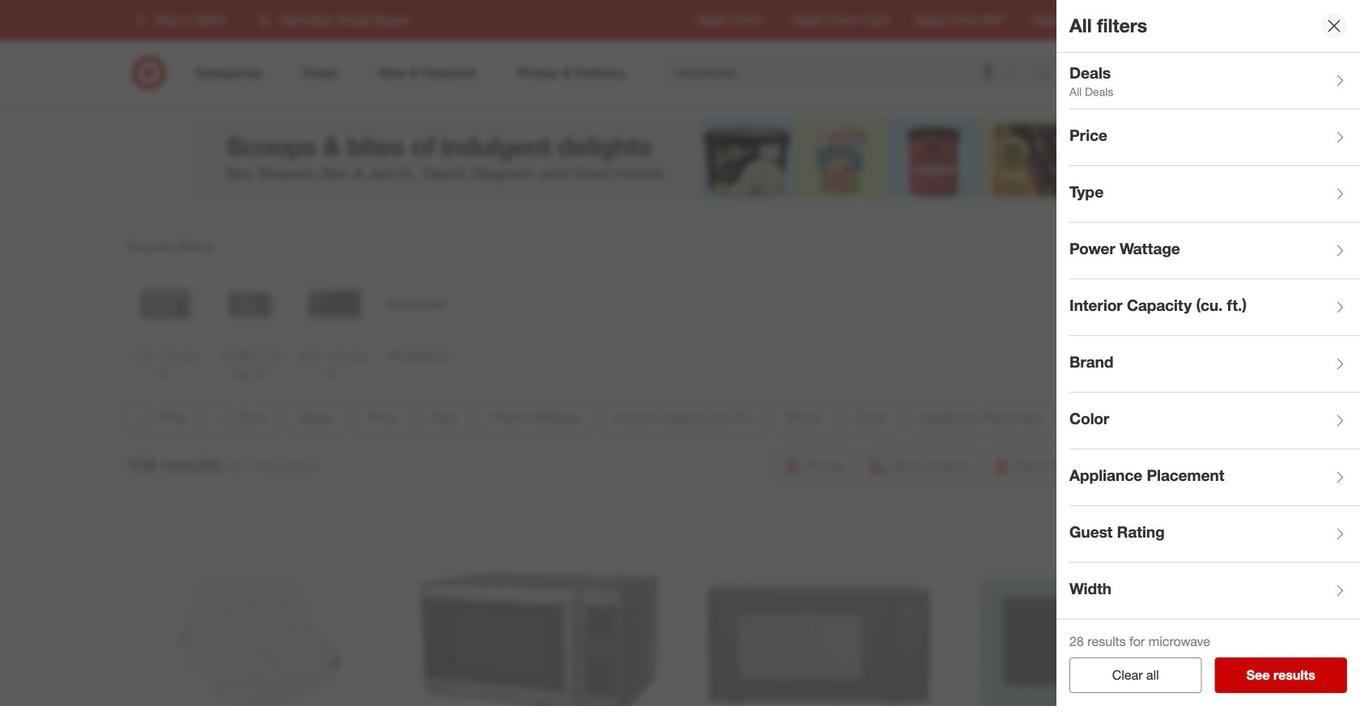 Task type: locate. For each thing, give the bounding box(es) containing it.
advertisement element
[[194, 118, 1166, 199]]

dialog
[[1057, 0, 1360, 706]]



Task type: vqa. For each thing, say whether or not it's contained in the screenshot.
Advertisement element
yes



Task type: describe. For each thing, give the bounding box(es) containing it.
What can we help you find? suggestions appear below search field
[[664, 55, 1042, 91]]



